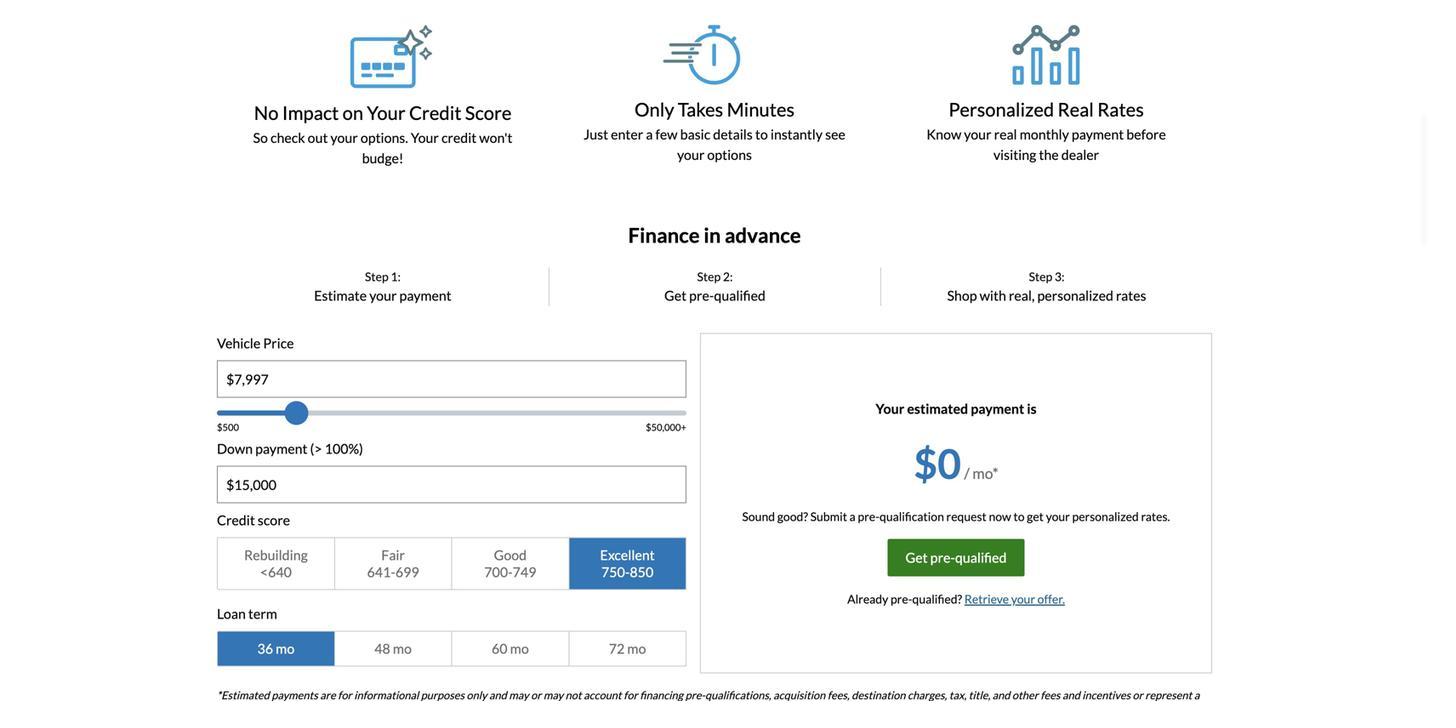 Task type: vqa. For each thing, say whether or not it's contained in the screenshot.
the topmost steering
no



Task type: locate. For each thing, give the bounding box(es) containing it.
mo right "60"
[[510, 640, 529, 657]]

mo
[[276, 640, 295, 657], [393, 640, 412, 657], [510, 640, 529, 657], [627, 640, 646, 657]]

finance in advance
[[628, 223, 801, 247]]

your left 'estimated'
[[876, 401, 905, 417]]

payment
[[1072, 126, 1124, 142], [399, 287, 452, 304], [971, 401, 1025, 417], [255, 440, 308, 457]]

0 vertical spatial to
[[756, 126, 768, 142]]

step 3: shop with real, personalized rates
[[947, 269, 1147, 304]]

None text field
[[218, 361, 686, 397]]

1 mo from the left
[[276, 640, 295, 657]]

step inside step 2: get pre-qualified
[[697, 269, 721, 284]]

payment left "is"
[[971, 401, 1025, 417]]

step left 2:
[[697, 269, 721, 284]]

step left 1:
[[365, 269, 389, 284]]

0 horizontal spatial step
[[365, 269, 389, 284]]

0 vertical spatial qualified
[[714, 287, 766, 304]]

36 mo
[[257, 640, 295, 657]]

qualified inside step 2: get pre-qualified
[[714, 287, 766, 304]]

before
[[1127, 126, 1166, 142]]

know
[[927, 126, 962, 142]]

0 vertical spatial your
[[367, 102, 406, 124]]

personalized
[[1038, 287, 1114, 304], [1073, 509, 1139, 524]]

personalized
[[949, 98, 1054, 120]]

the
[[1039, 146, 1059, 163]]

to down minutes
[[756, 126, 768, 142]]

1 vertical spatial to
[[1014, 509, 1025, 524]]

step 2: get pre-qualified
[[665, 269, 766, 304]]

get inside button
[[906, 549, 928, 566]]

sound
[[742, 509, 775, 524]]

so
[[253, 129, 268, 146]]

749
[[513, 564, 536, 580]]

100%)
[[325, 440, 363, 457]]

down payment (> 100%)
[[217, 440, 363, 457]]

payment inside step 1: estimate your payment
[[399, 287, 452, 304]]

is
[[1027, 401, 1037, 417]]

few
[[656, 126, 678, 142]]

1 vertical spatial get
[[906, 549, 928, 566]]

score
[[465, 102, 512, 124]]

0 vertical spatial a
[[646, 126, 653, 142]]

mo right 72
[[627, 640, 646, 657]]

your down the on
[[331, 129, 358, 146]]

see
[[825, 126, 846, 142]]

step for real,
[[1029, 269, 1053, 284]]

qualified down 2:
[[714, 287, 766, 304]]

750-
[[602, 564, 630, 580]]

monthly
[[1020, 126, 1069, 142]]

mo right 48
[[393, 640, 412, 657]]

pre- right already
[[891, 592, 913, 606]]

mo for 36 mo
[[276, 640, 295, 657]]

pre- right submit
[[858, 509, 880, 524]]

a right submit
[[850, 509, 856, 524]]

0 horizontal spatial your
[[367, 102, 406, 124]]

$50,000+
[[646, 422, 687, 433]]

0 vertical spatial get
[[665, 287, 687, 304]]

in
[[704, 223, 721, 247]]

2 mo from the left
[[393, 640, 412, 657]]

1 horizontal spatial qualified
[[955, 549, 1007, 566]]

get down finance at the top of page
[[665, 287, 687, 304]]

payment up the dealer
[[1072, 126, 1124, 142]]

qualified up retrieve
[[955, 549, 1007, 566]]

sound good? submit a pre-qualification request now to get your personalized rates.
[[742, 509, 1170, 524]]

2 vertical spatial your
[[876, 401, 905, 417]]

0 horizontal spatial get
[[665, 287, 687, 304]]

3 step from the left
[[1029, 269, 1053, 284]]

your right get on the right bottom
[[1046, 509, 1070, 524]]

qualified
[[714, 287, 766, 304], [955, 549, 1007, 566]]

excellent 750-850
[[600, 547, 655, 580]]

credit up credit
[[409, 102, 462, 124]]

60
[[492, 640, 508, 657]]

mo for 60 mo
[[510, 640, 529, 657]]

your inside only takes minutes just enter a few basic details to instantly see your options
[[677, 146, 705, 163]]

0 vertical spatial credit
[[409, 102, 462, 124]]

options.
[[361, 129, 408, 146]]

1 vertical spatial qualified
[[955, 549, 1007, 566]]

get down qualification
[[906, 549, 928, 566]]

loan
[[217, 606, 246, 622]]

1 vertical spatial a
[[850, 509, 856, 524]]

qualified inside button
[[955, 549, 1007, 566]]

60 mo
[[492, 640, 529, 657]]

1 vertical spatial credit
[[217, 512, 255, 529]]

1 horizontal spatial step
[[697, 269, 721, 284]]

retrieve your offer. link
[[965, 592, 1065, 606]]

0 vertical spatial personalized
[[1038, 287, 1114, 304]]

get
[[665, 287, 687, 304], [906, 549, 928, 566]]

excellent
[[600, 547, 655, 563]]

just
[[584, 126, 608, 142]]

72
[[609, 640, 625, 657]]

1 vertical spatial your
[[411, 129, 439, 146]]

personalized down 3:
[[1038, 287, 1114, 304]]

payment down 1:
[[399, 287, 452, 304]]

4 mo from the left
[[627, 640, 646, 657]]

1 step from the left
[[365, 269, 389, 284]]

to left get on the right bottom
[[1014, 509, 1025, 524]]

0 horizontal spatial qualified
[[714, 287, 766, 304]]

get pre-qualified button
[[888, 539, 1025, 577]]

mo*
[[973, 464, 999, 482]]

your estimated payment is
[[876, 401, 1037, 417]]

personalized left rates. on the bottom right
[[1073, 509, 1139, 524]]

1 horizontal spatial get
[[906, 549, 928, 566]]

3:
[[1055, 269, 1065, 284]]

a left few
[[646, 126, 653, 142]]

your left 'real'
[[964, 126, 992, 142]]

step left 3:
[[1029, 269, 1053, 284]]

your up 'options.' on the left
[[367, 102, 406, 124]]

credit left score
[[217, 512, 255, 529]]

to
[[756, 126, 768, 142], [1014, 509, 1025, 524]]

options
[[707, 146, 752, 163]]

3 mo from the left
[[510, 640, 529, 657]]

step inside step 1: estimate your payment
[[365, 269, 389, 284]]

72 mo
[[609, 640, 646, 657]]

36
[[257, 640, 273, 657]]

minutes
[[727, 98, 795, 120]]

mo for 72 mo
[[627, 640, 646, 657]]

enter
[[611, 126, 643, 142]]

rates.
[[1141, 509, 1170, 524]]

step inside step 3: shop with real, personalized rates
[[1029, 269, 1053, 284]]

mo right 36 at the left of page
[[276, 640, 295, 657]]

step
[[365, 269, 389, 284], [697, 269, 721, 284], [1029, 269, 1053, 284]]

<640
[[260, 564, 292, 580]]

real
[[994, 126, 1017, 142]]

0 horizontal spatial credit
[[217, 512, 255, 529]]

only takes minutes just enter a few basic details to instantly see your options
[[584, 98, 846, 163]]

$0
[[914, 439, 961, 488]]

details
[[713, 126, 753, 142]]

your down basic on the top left of page
[[677, 146, 705, 163]]

0 horizontal spatial a
[[646, 126, 653, 142]]

2 step from the left
[[697, 269, 721, 284]]

2 horizontal spatial step
[[1029, 269, 1053, 284]]

step for qualified
[[697, 269, 721, 284]]

your
[[367, 102, 406, 124], [411, 129, 439, 146], [876, 401, 905, 417]]

payment inside the personalized real rates know your real monthly payment before visiting the dealer
[[1072, 126, 1124, 142]]

finance
[[628, 223, 700, 247]]

credit
[[409, 102, 462, 124], [217, 512, 255, 529]]

your down 1:
[[369, 287, 397, 304]]

1:
[[391, 269, 401, 284]]

instantly
[[771, 126, 823, 142]]

1 horizontal spatial credit
[[409, 102, 462, 124]]

pre- up the qualified?
[[931, 549, 955, 566]]

1 vertical spatial personalized
[[1073, 509, 1139, 524]]

get
[[1027, 509, 1044, 524]]

pre- inside button
[[931, 549, 955, 566]]

pre- down the in
[[689, 287, 714, 304]]

0 horizontal spatial to
[[756, 126, 768, 142]]

your left credit
[[411, 129, 439, 146]]

request
[[947, 509, 987, 524]]

2:
[[723, 269, 733, 284]]



Task type: describe. For each thing, give the bounding box(es) containing it.
699
[[396, 564, 419, 580]]

basic
[[680, 126, 711, 142]]

850
[[630, 564, 654, 580]]

credit inside the no impact on your credit score so check out your options. your credit won't budge!
[[409, 102, 462, 124]]

a inside only takes minutes just enter a few basic details to instantly see your options
[[646, 126, 653, 142]]

visiting
[[994, 146, 1037, 163]]

term
[[248, 606, 277, 622]]

retrieve
[[965, 592, 1009, 606]]

already pre-qualified? retrieve your offer.
[[848, 592, 1065, 606]]

(>
[[310, 440, 322, 457]]

estimated
[[907, 401, 968, 417]]

no
[[254, 102, 279, 124]]

won't
[[479, 129, 513, 146]]

payment left (>
[[255, 440, 308, 457]]

/
[[964, 464, 970, 482]]

1 horizontal spatial your
[[411, 129, 439, 146]]

credit score
[[217, 512, 290, 529]]

48
[[375, 640, 390, 657]]

on
[[343, 102, 363, 124]]

700-
[[484, 564, 513, 580]]

check
[[271, 129, 305, 146]]

mo for 48 mo
[[393, 640, 412, 657]]

down
[[217, 440, 253, 457]]

$500
[[217, 422, 239, 433]]

rates
[[1098, 98, 1144, 120]]

shop
[[947, 287, 977, 304]]

get pre-qualified
[[906, 549, 1007, 566]]

Down payment (> 100%) text field
[[218, 467, 686, 503]]

2 horizontal spatial your
[[876, 401, 905, 417]]

qualified?
[[913, 592, 962, 606]]

$0 / mo*
[[914, 439, 999, 488]]

your inside the personalized real rates know your real monthly payment before visiting the dealer
[[964, 126, 992, 142]]

rebuilding
[[244, 547, 308, 563]]

personalized real rates know your real monthly payment before visiting the dealer
[[927, 98, 1166, 163]]

dealer
[[1062, 146, 1099, 163]]

submit
[[811, 509, 847, 524]]

your left offer.
[[1012, 592, 1036, 606]]

credit
[[442, 129, 477, 146]]

score
[[258, 512, 290, 529]]

impact
[[282, 102, 339, 124]]

rebuilding <640
[[244, 547, 308, 580]]

fair 641-699
[[367, 547, 419, 580]]

vehicle
[[217, 335, 261, 352]]

48 mo
[[375, 640, 412, 657]]

loan term
[[217, 606, 277, 622]]

your inside step 1: estimate your payment
[[369, 287, 397, 304]]

step for payment
[[365, 269, 389, 284]]

price
[[263, 335, 294, 352]]

fair
[[381, 547, 405, 563]]

budge!
[[362, 150, 404, 166]]

step 1: estimate your payment
[[314, 269, 452, 304]]

no impact on your credit score so check out your options. your credit won't budge!
[[253, 102, 513, 166]]

vehicle price
[[217, 335, 294, 352]]

with
[[980, 287, 1006, 304]]

good 700-749
[[484, 547, 536, 580]]

out
[[308, 129, 328, 146]]

real
[[1058, 98, 1094, 120]]

get inside step 2: get pre-qualified
[[665, 287, 687, 304]]

already
[[848, 592, 889, 606]]

qualification
[[880, 509, 944, 524]]

your inside the no impact on your credit score so check out your options. your credit won't budge!
[[331, 129, 358, 146]]

takes
[[678, 98, 723, 120]]

641-
[[367, 564, 396, 580]]

advance
[[725, 223, 801, 247]]

1 horizontal spatial a
[[850, 509, 856, 524]]

personalized inside step 3: shop with real, personalized rates
[[1038, 287, 1114, 304]]

good
[[494, 547, 527, 563]]

estimate
[[314, 287, 367, 304]]

only
[[635, 98, 674, 120]]

to inside only takes minutes just enter a few basic details to instantly see your options
[[756, 126, 768, 142]]

1 horizontal spatial to
[[1014, 509, 1025, 524]]

pre- inside step 2: get pre-qualified
[[689, 287, 714, 304]]

offer.
[[1038, 592, 1065, 606]]

real,
[[1009, 287, 1035, 304]]

good?
[[778, 509, 808, 524]]

now
[[989, 509, 1012, 524]]



